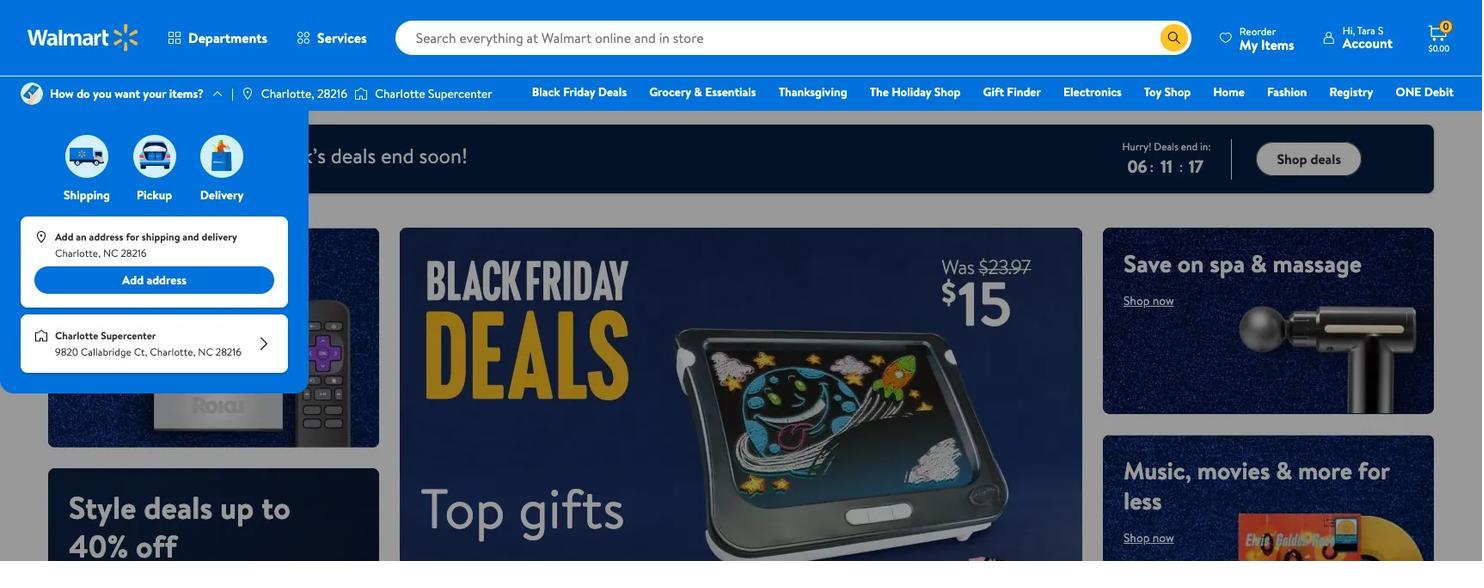 Task type: vqa. For each thing, say whether or not it's contained in the screenshot.
Charlotte Supercenter
yes



Task type: locate. For each thing, give the bounding box(es) containing it.
add
[[55, 230, 73, 244], [122, 272, 144, 289]]

address down add an address for shipping and delivery charlotte, nc 28216
[[147, 272, 187, 289]]

spa
[[1210, 247, 1245, 280]]

 image inside pickup button
[[133, 135, 176, 178]]

1 vertical spatial for
[[1358, 454, 1390, 487]]

1 horizontal spatial deals
[[1154, 139, 1179, 153]]

deals right friday at the top left of page
[[598, 83, 627, 101]]

shop now up callabridge
[[69, 322, 119, 340]]

shop now link down less
[[1124, 529, 1174, 546]]

1 : from the left
[[1150, 157, 1154, 176]]

0 vertical spatial for
[[126, 230, 139, 244]]

deals down registry at the top right of the page
[[1311, 149, 1341, 168]]

shop
[[934, 83, 961, 101], [1165, 83, 1191, 101], [1277, 149, 1307, 168], [1124, 292, 1150, 310], [69, 322, 95, 340], [1124, 529, 1150, 546]]

nc inside charlotte supercenter 9820 callabridge ct, charlotte, nc 28216
[[198, 345, 213, 359]]

now down less
[[1153, 529, 1174, 546]]

deals
[[598, 83, 627, 101], [1154, 139, 1179, 153]]

0 horizontal spatial supercenter
[[101, 329, 156, 343]]

2 horizontal spatial 28216
[[317, 85, 347, 102]]

shop now link down save
[[1124, 292, 1174, 310]]

shipping
[[64, 187, 110, 204]]

1 horizontal spatial nc
[[198, 345, 213, 359]]

: right 11 at the right top
[[1180, 157, 1183, 176]]

shop right holiday
[[934, 83, 961, 101]]

0 horizontal spatial address
[[89, 230, 123, 244]]

 image for delivery
[[200, 135, 243, 178]]

1 vertical spatial now
[[98, 322, 119, 340]]

walmart plus logo image
[[117, 144, 213, 175]]

0 vertical spatial now
[[1153, 292, 1174, 310]]

2 vertical spatial 28216
[[216, 345, 241, 359]]

up
[[220, 487, 254, 530]]

end left 'in:' at the right
[[1181, 139, 1198, 153]]

9820
[[55, 345, 78, 359]]

1 vertical spatial charlotte
[[55, 329, 98, 343]]

0 horizontal spatial for
[[126, 230, 139, 244]]

hurry!
[[1122, 139, 1152, 153]]

shop now
[[1124, 292, 1174, 310], [69, 322, 119, 340], [1124, 529, 1174, 546]]

for right more
[[1358, 454, 1390, 487]]

for inside the music, movies & more for less
[[1358, 454, 1390, 487]]

1 horizontal spatial address
[[147, 272, 187, 289]]

deals inside style deals up to 40% off
[[144, 487, 213, 530]]

0 horizontal spatial nc
[[103, 246, 118, 261]]

this week's deals end soon!
[[227, 141, 468, 170]]

1 horizontal spatial 28216
[[216, 345, 241, 359]]

0 horizontal spatial :
[[1150, 157, 1154, 176]]

$0.00
[[1429, 42, 1450, 54]]

0 horizontal spatial deals
[[144, 487, 213, 530]]

 image
[[21, 83, 43, 105], [241, 87, 254, 101], [65, 135, 108, 178], [133, 135, 176, 178], [200, 135, 243, 178], [34, 230, 48, 244], [34, 329, 48, 343]]

2 vertical spatial shop now link
[[1124, 529, 1174, 546]]

1 vertical spatial add
[[122, 272, 144, 289]]

charlotte up 9820
[[55, 329, 98, 343]]

0 vertical spatial shop now link
[[1124, 292, 1174, 310]]

shipping button
[[62, 131, 112, 204]]

shop down the fashion
[[1277, 149, 1307, 168]]

now down save
[[1153, 292, 1174, 310]]

add left an
[[55, 230, 73, 244]]

0 horizontal spatial charlotte,
[[55, 246, 101, 261]]

0 vertical spatial shop now
[[1124, 292, 1174, 310]]

hurry! deals end in: 06 : 11 : 17
[[1122, 139, 1211, 178]]

s
[[1378, 23, 1384, 38]]

an
[[76, 230, 87, 244]]

shop now link for save on spa & massage
[[1124, 292, 1174, 310]]

you
[[93, 85, 112, 102]]

nc
[[103, 246, 118, 261], [198, 345, 213, 359]]

0 horizontal spatial add
[[55, 230, 73, 244]]

charlotte, inside add an address for shipping and delivery charlotte, nc 28216
[[55, 246, 101, 261]]

address right an
[[89, 230, 123, 244]]

items?
[[169, 85, 204, 102]]

0 vertical spatial deals
[[598, 83, 627, 101]]

gifts
[[518, 470, 625, 546]]

2 horizontal spatial deals
[[1311, 149, 1341, 168]]

1 horizontal spatial charlotte,
[[150, 345, 196, 359]]

one debit walmart+
[[1396, 83, 1454, 125]]

2 vertical spatial &
[[1276, 454, 1292, 487]]

pickup
[[137, 187, 172, 204]]

 image inside delivery button
[[200, 135, 243, 178]]

high
[[69, 247, 120, 280]]

shop now link
[[1124, 292, 1174, 310], [69, 322, 119, 340], [1124, 529, 1174, 546]]

add inside add an address for shipping and delivery charlotte, nc 28216
[[55, 230, 73, 244]]

end left soon! on the top of page
[[381, 141, 414, 170]]

home link
[[1206, 83, 1253, 101]]

deals inside button
[[1311, 149, 1341, 168]]

shop now for music, movies & more for less
[[1124, 529, 1174, 546]]

services button
[[282, 17, 381, 58]]

ct,
[[134, 345, 147, 359]]

0 horizontal spatial charlotte
[[55, 329, 98, 343]]

0 vertical spatial supercenter
[[428, 85, 492, 102]]

1 vertical spatial 28216
[[121, 246, 147, 261]]

nc right ct,
[[198, 345, 213, 359]]

charlotte up soon! on the top of page
[[375, 85, 425, 102]]

for left shipping
[[126, 230, 139, 244]]

supercenter inside charlotte supercenter 9820 callabridge ct, charlotte, nc 28216
[[101, 329, 156, 343]]

shop now down less
[[1124, 529, 1174, 546]]

2 vertical spatial charlotte,
[[150, 345, 196, 359]]

0 horizontal spatial &
[[694, 83, 702, 101]]

search icon image
[[1167, 31, 1181, 45]]

delivery
[[202, 230, 237, 244]]

deals for shop deals
[[1311, 149, 1341, 168]]

0 horizontal spatial 28216
[[121, 246, 147, 261]]

off
[[136, 525, 177, 561]]

 image for how do you want your items?
[[21, 83, 43, 105]]

services
[[317, 28, 367, 47]]

address inside button
[[147, 272, 187, 289]]

delivery button
[[197, 131, 247, 204]]

1 vertical spatial supercenter
[[101, 329, 156, 343]]

shop now for save on spa & massage
[[1124, 292, 1174, 310]]

charlotte, right |
[[261, 85, 314, 102]]

for
[[126, 230, 139, 244], [1358, 454, 1390, 487]]

2 vertical spatial shop now
[[1124, 529, 1174, 546]]

gift finder
[[983, 83, 1041, 101]]

deals right week's
[[331, 141, 376, 170]]

& right grocery
[[694, 83, 702, 101]]

supercenter up ct,
[[101, 329, 156, 343]]

add address button
[[34, 267, 274, 294]]

tech
[[126, 247, 172, 280]]

do
[[77, 85, 90, 102]]

0 horizontal spatial deals
[[598, 83, 627, 101]]

1 vertical spatial deals
[[1154, 139, 1179, 153]]

shop now down save
[[1124, 292, 1174, 310]]

high tech gifts, huge savings
[[69, 247, 291, 310]]

music, movies & more for less
[[1124, 454, 1390, 517]]

1 horizontal spatial charlotte
[[375, 85, 425, 102]]

less
[[1124, 484, 1162, 517]]

electronics
[[1063, 83, 1122, 101]]

deals
[[331, 141, 376, 170], [1311, 149, 1341, 168], [144, 487, 213, 530]]

on
[[1178, 247, 1204, 280]]

1 vertical spatial address
[[147, 272, 187, 289]]

deals up 11 at the right top
[[1154, 139, 1179, 153]]

1 horizontal spatial end
[[1181, 139, 1198, 153]]

28216
[[317, 85, 347, 102], [121, 246, 147, 261], [216, 345, 241, 359]]

0 vertical spatial &
[[694, 83, 702, 101]]

style deals up to 40% off
[[69, 487, 290, 561]]

add for add address
[[122, 272, 144, 289]]

registry
[[1330, 83, 1373, 101]]

1 vertical spatial shop now
[[69, 322, 119, 340]]

1 vertical spatial charlotte,
[[55, 246, 101, 261]]

reorder
[[1240, 24, 1276, 38]]

0 vertical spatial add
[[55, 230, 73, 244]]

now
[[1153, 292, 1174, 310], [98, 322, 119, 340], [1153, 529, 1174, 546]]

:
[[1150, 157, 1154, 176], [1180, 157, 1183, 176]]

charlotte inside charlotte supercenter 9820 callabridge ct, charlotte, nc 28216
[[55, 329, 98, 343]]

1 horizontal spatial add
[[122, 272, 144, 289]]

grocery & essentials link
[[642, 83, 764, 101]]

grocery & essentials
[[649, 83, 756, 101]]

walmart image
[[28, 24, 139, 52]]

Search search field
[[395, 21, 1191, 55]]

supercenter for charlotte supercenter 9820 callabridge ct, charlotte, nc 28216
[[101, 329, 156, 343]]

fashion link
[[1260, 83, 1315, 101]]

add for add an address for shipping and delivery charlotte, nc 28216
[[55, 230, 73, 244]]

shop down less
[[1124, 529, 1150, 546]]

1 vertical spatial nc
[[198, 345, 213, 359]]

2 vertical spatial now
[[1153, 529, 1174, 546]]

17
[[1189, 154, 1204, 178]]

1 vertical spatial shop now link
[[69, 322, 119, 340]]

gifts,
[[178, 247, 233, 280]]

0 vertical spatial 28216
[[317, 85, 347, 102]]

|
[[231, 85, 234, 102]]

supercenter up soon! on the top of page
[[428, 85, 492, 102]]

1 horizontal spatial supercenter
[[428, 85, 492, 102]]

gift
[[983, 83, 1004, 101]]

nc left tech
[[103, 246, 118, 261]]

& left more
[[1276, 454, 1292, 487]]

1 horizontal spatial :
[[1180, 157, 1183, 176]]

: right 06
[[1150, 157, 1154, 176]]

charlotte
[[375, 85, 425, 102], [55, 329, 98, 343]]

& right spa
[[1251, 247, 1267, 280]]

charlotte, right ct,
[[150, 345, 196, 359]]

supercenter
[[428, 85, 492, 102], [101, 329, 156, 343]]

want
[[115, 85, 140, 102]]

this
[[227, 141, 262, 170]]

charlotte, down an
[[55, 246, 101, 261]]

shop now link up callabridge
[[69, 322, 119, 340]]

1 horizontal spatial for
[[1358, 454, 1390, 487]]

 image
[[354, 85, 368, 102]]

add down add an address for shipping and delivery charlotte, nc 28216
[[122, 272, 144, 289]]

now up callabridge
[[98, 322, 119, 340]]

add inside button
[[122, 272, 144, 289]]

0 vertical spatial nc
[[103, 246, 118, 261]]

finder
[[1007, 83, 1041, 101]]

2 horizontal spatial &
[[1276, 454, 1292, 487]]

0
[[1443, 19, 1449, 34]]

shop right "toy"
[[1165, 83, 1191, 101]]

music,
[[1124, 454, 1192, 487]]

0 vertical spatial charlotte,
[[261, 85, 314, 102]]

 image for charlotte, 28216
[[241, 87, 254, 101]]

0 vertical spatial address
[[89, 230, 123, 244]]

1 horizontal spatial &
[[1251, 247, 1267, 280]]

 image inside the shipping button
[[65, 135, 108, 178]]

electronics link
[[1056, 83, 1130, 101]]

2 horizontal spatial charlotte,
[[261, 85, 314, 102]]

shop now link for music, movies & more for less
[[1124, 529, 1174, 546]]

&
[[694, 83, 702, 101], [1251, 247, 1267, 280], [1276, 454, 1292, 487]]

0 vertical spatial charlotte
[[375, 85, 425, 102]]

deals left up
[[144, 487, 213, 530]]

shop now link for high tech gifts, huge savings
[[69, 322, 119, 340]]



Task type: describe. For each thing, give the bounding box(es) containing it.
 image for pickup
[[133, 135, 176, 178]]

top
[[420, 470, 505, 546]]

nc inside add an address for shipping and delivery charlotte, nc 28216
[[103, 246, 118, 261]]

for inside add an address for shipping and delivery charlotte, nc 28216
[[126, 230, 139, 244]]

shop up 9820
[[69, 322, 95, 340]]

shop down save
[[1124, 292, 1150, 310]]

departments button
[[153, 17, 282, 58]]

massage
[[1273, 247, 1362, 280]]

how do you want your items?
[[50, 85, 204, 102]]

shop inside button
[[1277, 149, 1307, 168]]

account
[[1343, 34, 1393, 52]]

charlotte, inside charlotte supercenter 9820 callabridge ct, charlotte, nc 28216
[[150, 345, 196, 359]]

huge
[[239, 247, 291, 280]]

the holiday shop
[[870, 83, 961, 101]]

registry link
[[1322, 83, 1381, 101]]

address inside add an address for shipping and delivery charlotte, nc 28216
[[89, 230, 123, 244]]

charlotte supercenter 9820 callabridge ct, charlotte, nc 28216
[[55, 329, 241, 359]]

end inside hurry! deals end in: 06 : 11 : 17
[[1181, 139, 1198, 153]]

save
[[1124, 247, 1172, 280]]

fashion
[[1267, 83, 1307, 101]]

deals inside hurry! deals end in: 06 : 11 : 17
[[1154, 139, 1179, 153]]

charlotte for charlotte supercenter
[[375, 85, 425, 102]]

charlotte supercenter
[[375, 85, 492, 102]]

the holiday shop link
[[862, 83, 969, 101]]

walmart+ link
[[1395, 107, 1462, 126]]

the
[[870, 83, 889, 101]]

hi, tara s account
[[1343, 23, 1393, 52]]

your
[[143, 85, 166, 102]]

friday
[[563, 83, 595, 101]]

charlotte for charlotte supercenter 9820 callabridge ct, charlotte, nc 28216
[[55, 329, 98, 343]]

black
[[532, 83, 560, 101]]

movies
[[1197, 454, 1270, 487]]

charlotte, 28216
[[261, 85, 347, 102]]

reorder my items
[[1240, 24, 1295, 54]]

debit
[[1424, 83, 1454, 101]]

save on spa & massage
[[1124, 247, 1362, 280]]

departments
[[188, 28, 267, 47]]

shipping
[[142, 230, 180, 244]]

shop now for high tech gifts, huge savings
[[69, 322, 119, 340]]

toy shop link
[[1136, 83, 1199, 101]]

one debit link
[[1388, 83, 1462, 101]]

toy shop
[[1144, 83, 1191, 101]]

now for music, movies & more for less
[[1153, 529, 1174, 546]]

supercenter for charlotte supercenter
[[428, 85, 492, 102]]

one
[[1396, 83, 1422, 101]]

0 horizontal spatial end
[[381, 141, 414, 170]]

black friday deals link
[[524, 83, 635, 101]]

shop deals
[[1277, 149, 1341, 168]]

tara
[[1357, 23, 1376, 38]]

delivery
[[200, 187, 244, 204]]

gift finder link
[[975, 83, 1049, 101]]

items
[[1261, 35, 1295, 54]]

in:
[[1200, 139, 1211, 153]]

add address
[[122, 272, 187, 289]]

deals inside "link"
[[598, 83, 627, 101]]

essentials
[[705, 83, 756, 101]]

28216 inside add an address for shipping and delivery charlotte, nc 28216
[[121, 246, 147, 261]]

week's
[[267, 141, 326, 170]]

1 vertical spatial &
[[1251, 247, 1267, 280]]

0 $0.00
[[1429, 19, 1450, 54]]

11
[[1161, 154, 1173, 178]]

& inside the music, movies & more for less
[[1276, 454, 1292, 487]]

06
[[1128, 154, 1147, 178]]

hi,
[[1343, 23, 1355, 38]]

savings
[[69, 277, 145, 310]]

now for high tech gifts, huge savings
[[98, 322, 119, 340]]

now for save on spa & massage
[[1153, 292, 1174, 310]]

holiday
[[892, 83, 931, 101]]

and
[[183, 230, 199, 244]]

walmart+
[[1403, 107, 1454, 125]]

how
[[50, 85, 74, 102]]

 image for shipping
[[65, 135, 108, 178]]

style
[[69, 487, 136, 530]]

add an address for shipping and delivery charlotte, nc 28216
[[55, 230, 237, 261]]

28216 inside charlotte supercenter 9820 callabridge ct, charlotte, nc 28216
[[216, 345, 241, 359]]

pickup button
[[129, 131, 179, 204]]

Walmart Site-Wide search field
[[395, 21, 1191, 55]]

black friday deals
[[532, 83, 627, 101]]

2 : from the left
[[1180, 157, 1183, 176]]

1 horizontal spatial deals
[[331, 141, 376, 170]]

thanksgiving link
[[771, 83, 855, 101]]

soon!
[[419, 141, 468, 170]]

deals for style deals up to 40% off
[[144, 487, 213, 530]]

my
[[1240, 35, 1258, 54]]

home
[[1213, 83, 1245, 101]]

top gifts
[[420, 470, 625, 546]]

grocery
[[649, 83, 691, 101]]

toy
[[1144, 83, 1162, 101]]

shop deals button
[[1256, 142, 1362, 176]]

to
[[261, 487, 290, 530]]

callabridge
[[81, 345, 131, 359]]



